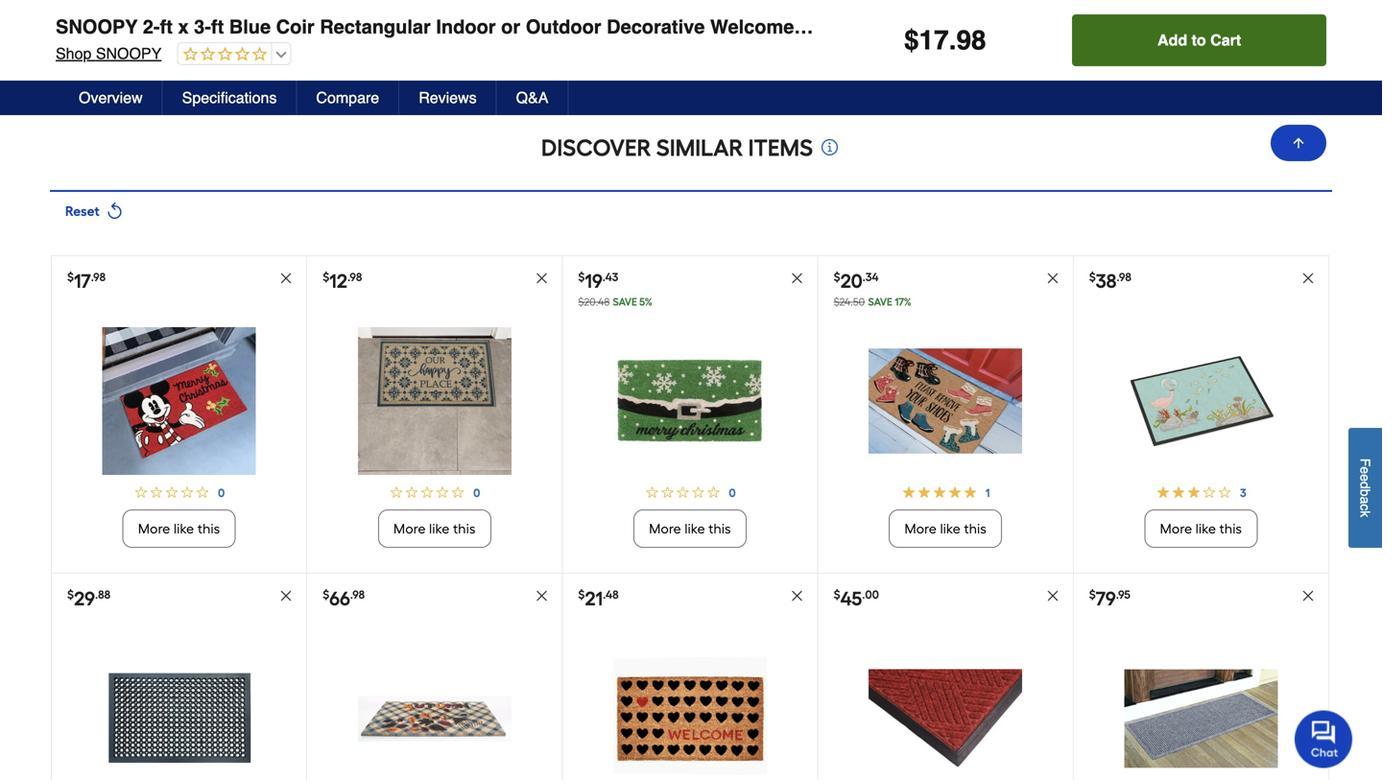 Task type: locate. For each thing, give the bounding box(es) containing it.
snoopy for zero stars image below the "3-" at the top left
[[90, 38, 156, 56]]

snoopy
[[56, 16, 138, 38], [90, 38, 156, 56], [96, 45, 162, 62]]

29
[[74, 588, 95, 611]]

2 more like this list item from the left
[[308, 327, 562, 573]]

ft
[[160, 16, 173, 38], [211, 16, 224, 38]]

5 more from the left
[[1161, 521, 1193, 537]]

$ inside $ 38 .98
[[1090, 270, 1097, 284]]

$ for $ 19 .43
[[579, 270, 585, 284]]

1 horizontal spatial ft
[[211, 16, 224, 38]]

2 save from the left
[[869, 296, 893, 309]]

.95
[[1117, 588, 1131, 602]]

shop snoopy
[[50, 38, 156, 56], [56, 45, 162, 62]]

0 horizontal spatial 17
[[74, 270, 91, 293]]

snoopy 2-ft x 3-ft blue coir rectangular indoor or outdoor decorative welcome door mat
[[56, 16, 883, 38]]

$24.50 save 17%
[[834, 296, 912, 309]]

.98
[[91, 270, 106, 284], [348, 270, 362, 284], [1117, 270, 1132, 284], [350, 588, 365, 602]]

.98 for 12
[[348, 270, 362, 284]]

1 more like this list item from the left
[[52, 327, 307, 573]]

2 ft from the left
[[211, 16, 224, 38]]

more
[[138, 521, 170, 537], [394, 521, 426, 537], [649, 521, 682, 537], [905, 521, 937, 537], [1161, 521, 1193, 537]]

3 like from the left
[[685, 521, 706, 537]]

save left 17%
[[869, 296, 893, 309]]

this for 12
[[453, 521, 476, 537]]

0 horizontal spatial save
[[613, 296, 637, 309]]

overview button
[[60, 81, 163, 115]]

5%
[[640, 296, 653, 309]]

more for 12
[[394, 521, 426, 537]]

2 e from the top
[[1358, 474, 1374, 482]]

$ for $ 17 .98
[[67, 270, 74, 284]]

19
[[585, 270, 603, 293]]

$
[[905, 25, 920, 56], [67, 270, 74, 284], [323, 270, 330, 284], [579, 270, 585, 284], [834, 270, 841, 284], [1090, 270, 1097, 284], [67, 588, 74, 602], [323, 588, 330, 602], [579, 588, 585, 602], [834, 588, 841, 602], [1090, 588, 1097, 602]]

shop
[[50, 38, 86, 56], [56, 45, 92, 62]]

this
[[198, 521, 220, 537], [453, 521, 476, 537], [709, 521, 732, 537], [965, 521, 987, 537], [1220, 521, 1243, 537]]

mat
[[850, 16, 883, 38]]

.98 for 66
[[350, 588, 365, 602]]

1 horizontal spatial 17
[[920, 25, 950, 56]]

2 more like this button from the left
[[378, 510, 492, 548]]

2 more from the left
[[394, 521, 426, 537]]

reset
[[65, 203, 100, 219]]

$ inside "$ 21 .48"
[[579, 588, 585, 602]]

20
[[841, 270, 863, 293]]

$24.50
[[834, 296, 866, 309]]

door
[[800, 16, 845, 38]]

item
[[50, 13, 76, 29]]

shop for zero stars image below the "3-" at the top left
[[50, 38, 86, 56]]

98
[[957, 25, 987, 56]]

more like this for 12
[[394, 521, 476, 537]]

1 horizontal spatial #
[[192, 13, 200, 29]]

close image for 38
[[1302, 272, 1316, 285]]

# right item
[[80, 13, 87, 29]]

17
[[920, 25, 950, 56], [74, 270, 91, 293]]

compare button
[[297, 81, 400, 115]]

17 left 98
[[920, 25, 950, 56]]

$ inside $ 79 .95
[[1090, 588, 1097, 602]]

caroline's treasures 2-ft x 3-ft multiple colors/finishes rectangular indoor or outdoor decorative tropical door mat image
[[1125, 327, 1279, 475]]

zero stars image down the "3-" at the top left
[[172, 38, 261, 56]]

$ inside $ 12 .98
[[323, 270, 330, 284]]

close image for 12
[[535, 272, 549, 285]]

more like this for 17
[[138, 521, 220, 537]]

cart
[[1211, 31, 1242, 49]]

1 horizontal spatial save
[[869, 296, 893, 309]]

snoopy down 2-
[[96, 45, 162, 62]]

shop for zero stars image under 46036
[[56, 45, 92, 62]]

snoopy down 5472493
[[90, 38, 156, 56]]

undefined 2-ft x 3-ft black rectangular outdoor utility mat image
[[102, 645, 256, 781]]

$ inside $ 66 .98
[[323, 588, 330, 602]]

4 this from the left
[[965, 521, 987, 537]]

q&a
[[516, 89, 549, 107]]

close image for 66
[[535, 590, 549, 603]]

$ 29 .88
[[67, 588, 110, 611]]

45
[[841, 588, 863, 611]]

0 horizontal spatial #
[[80, 13, 87, 29]]

1 more from the left
[[138, 521, 170, 537]]

a
[[1358, 497, 1374, 504]]

close image
[[280, 272, 293, 285], [791, 272, 804, 285], [791, 590, 804, 603], [1302, 590, 1316, 603]]

.98 for 38
[[1117, 270, 1132, 284]]

66
[[330, 588, 350, 611]]

similar
[[657, 134, 744, 162]]

3 more from the left
[[649, 521, 682, 537]]

4 more from the left
[[905, 521, 937, 537]]

$ 19 .43
[[579, 270, 619, 293]]

.88
[[95, 588, 110, 602]]

5 this from the left
[[1220, 521, 1243, 537]]

$ for $ 38 .98
[[1090, 270, 1097, 284]]

$ for $ 45 .00
[[834, 588, 841, 602]]

ft left the blue
[[211, 16, 224, 38]]

# right "x"
[[192, 13, 200, 29]]

reviews button
[[400, 81, 497, 115]]

$ 20 .34
[[834, 270, 879, 293]]

callowaymills 1-ft x 2-ft natural/black rectangular indoor or outdoor decorative welcome door mat image
[[614, 645, 767, 781]]

2 like from the left
[[429, 521, 450, 537]]

$ 66 .98
[[323, 588, 365, 611]]

.98 inside $ 17 .98
[[91, 270, 106, 284]]

more like this list item for 12
[[308, 327, 562, 573]]

2 # from the left
[[192, 13, 200, 29]]

close image for 21
[[791, 590, 804, 603]]

specifications
[[182, 89, 277, 107]]

5 more like this list item from the left
[[1074, 327, 1329, 573]]

5 like from the left
[[1196, 521, 1217, 537]]

c
[[1358, 504, 1374, 511]]

.98 inside $ 66 .98
[[350, 588, 365, 602]]

5 more like this button from the left
[[1145, 510, 1258, 548]]

compare
[[316, 89, 380, 107]]

rotate left image
[[104, 200, 126, 222]]

f e e d b a c k button
[[1349, 428, 1383, 548]]

decorative
[[607, 16, 705, 38]]

$ inside $ 19 .43
[[579, 270, 585, 284]]

4 more like this button from the left
[[890, 510, 1003, 548]]

close image for 29
[[280, 590, 293, 603]]

item number 5 4 7 2 4 9 3 and model number 4 6 0 3 6 element
[[50, 12, 1333, 31]]

0 horizontal spatial ft
[[160, 16, 173, 38]]

$ for $ 66 .98
[[323, 588, 330, 602]]

0 vertical spatial 17
[[920, 25, 950, 56]]

info outlined image
[[819, 136, 841, 158]]

1 save from the left
[[613, 296, 637, 309]]

rectangular
[[320, 16, 431, 38]]

liora manne 2-ft x 3-ft natural rectangular outdoor decorative winter door mat image
[[869, 327, 1023, 475]]

$ 79 .95
[[1090, 588, 1131, 611]]

e
[[1358, 467, 1374, 474], [1358, 474, 1374, 482]]

$ inside $ 29 .88
[[67, 588, 74, 602]]

21
[[585, 588, 603, 611]]

$20.48
[[579, 296, 610, 309]]

zero stars image down 46036
[[178, 46, 267, 64]]

5 more like this from the left
[[1161, 521, 1243, 537]]

1 more like this from the left
[[138, 521, 220, 537]]

$ inside $ 17 .98
[[67, 270, 74, 284]]

3 more like this list item from the left
[[563, 327, 818, 573]]

discover similar items
[[542, 134, 814, 162]]

disney 2-ft x 3-ft red coir rectangular indoor or outdoor decorative welcome door mat image
[[102, 327, 256, 475]]

.98 inside $ 38 .98
[[1117, 270, 1132, 284]]

save for 19
[[613, 296, 637, 309]]

more like this list item
[[52, 327, 307, 573], [308, 327, 562, 573], [563, 327, 818, 573], [819, 327, 1074, 573], [1074, 327, 1329, 573]]

more like this
[[138, 521, 220, 537], [394, 521, 476, 537], [649, 521, 732, 537], [905, 521, 987, 537], [1161, 521, 1243, 537]]

more like this button
[[123, 510, 236, 548], [378, 510, 492, 548], [634, 510, 747, 548], [890, 510, 1003, 548], [1145, 510, 1258, 548]]

1 e from the top
[[1358, 467, 1374, 474]]

4 like from the left
[[941, 521, 961, 537]]

close image
[[535, 272, 549, 285], [1047, 272, 1060, 285], [1302, 272, 1316, 285], [280, 590, 293, 603], [535, 590, 549, 603], [1047, 590, 1060, 603]]

17 down reset
[[74, 270, 91, 293]]

2 more like this from the left
[[394, 521, 476, 537]]

1 this from the left
[[198, 521, 220, 537]]

like
[[174, 521, 194, 537], [429, 521, 450, 537], [685, 521, 706, 537], [941, 521, 961, 537], [1196, 521, 1217, 537]]

rhino mats 2-ft x 3-ft red rectangular indoor or outdoor door mat image
[[869, 645, 1023, 781]]

heart outline image
[[306, 36, 329, 59]]

5472493
[[87, 13, 140, 29]]

.98 inside $ 12 .98
[[348, 270, 362, 284]]

2 this from the left
[[453, 521, 476, 537]]

1 more like this button from the left
[[123, 510, 236, 548]]

save
[[613, 296, 637, 309], [869, 296, 893, 309]]

e up d
[[1358, 467, 1374, 474]]

close image for 45
[[1047, 590, 1060, 603]]

more like this list item for 38
[[1074, 327, 1329, 573]]

1 vertical spatial 17
[[74, 270, 91, 293]]

items
[[749, 134, 814, 162]]

1 like from the left
[[174, 521, 194, 537]]

welcome
[[711, 16, 795, 38]]

#
[[80, 13, 87, 29], [192, 13, 200, 29]]

1 # from the left
[[80, 13, 87, 29]]

.98 for 17
[[91, 270, 106, 284]]

save left 5%
[[613, 296, 637, 309]]

chat invite button image
[[1296, 710, 1354, 769]]

$ inside $ 20 .34
[[834, 270, 841, 284]]

$ for $ 20 .34
[[834, 270, 841, 284]]

e up b
[[1358, 474, 1374, 482]]

zero stars image
[[172, 38, 261, 56], [178, 46, 267, 64]]

$ inside "$ 45 .00"
[[834, 588, 841, 602]]

overview
[[79, 89, 143, 107]]

ft left "x"
[[160, 16, 173, 38]]

indoor
[[436, 16, 496, 38]]

.00
[[863, 588, 880, 602]]



Task type: vqa. For each thing, say whether or not it's contained in the screenshot.


Task type: describe. For each thing, give the bounding box(es) containing it.
model
[[152, 13, 188, 29]]

17 for .
[[920, 25, 950, 56]]

.34
[[863, 270, 879, 284]]

snoopy for zero stars image under 46036
[[96, 45, 162, 62]]

k
[[1358, 511, 1374, 518]]

$ for $ 12 .98
[[323, 270, 330, 284]]

blue
[[229, 16, 271, 38]]

more like this for 38
[[1161, 521, 1243, 537]]

like for 17
[[174, 521, 194, 537]]

d
[[1358, 482, 1374, 489]]

style selections 2-ft x 3-ft multi rectangular indoor or outdoor door mat image
[[358, 327, 512, 475]]

f e e d b a c k
[[1358, 459, 1374, 518]]

discover
[[542, 134, 652, 162]]

$ for $ 21 .48
[[579, 588, 585, 602]]

coir
[[276, 16, 315, 38]]

add
[[1158, 31, 1188, 49]]

79
[[1097, 588, 1117, 611]]

2-
[[143, 16, 160, 38]]

bungalow flooring 2-ft x 5-ft bluestone rectangular indoor or outdoor decorative home door mat image
[[1125, 645, 1279, 781]]

$20.48 save 5%
[[579, 296, 653, 309]]

this for 38
[[1220, 521, 1243, 537]]

12
[[330, 270, 348, 293]]

$ 17 .98
[[67, 270, 106, 293]]

more like this list item for 17
[[52, 327, 307, 573]]

more like this button for 12
[[378, 510, 492, 548]]

save for 20
[[869, 296, 893, 309]]

.
[[950, 25, 957, 56]]

like for 12
[[429, 521, 450, 537]]

$ for $ 17 . 98
[[905, 25, 920, 56]]

17 for .98
[[74, 270, 91, 293]]

reviews
[[419, 89, 477, 107]]

item # 5472493 | model # 46036
[[50, 13, 237, 29]]

3 more like this button from the left
[[634, 510, 747, 548]]

outdoor
[[526, 16, 602, 38]]

.48
[[603, 588, 619, 602]]

this for 17
[[198, 521, 220, 537]]

3 more like this from the left
[[649, 521, 732, 537]]

$ 12 .98
[[323, 270, 362, 293]]

4 more like this list item from the left
[[819, 327, 1074, 573]]

arrow up image
[[1292, 135, 1307, 151]]

3 this from the left
[[709, 521, 732, 537]]

|
[[143, 13, 147, 29]]

$ for $ 79 .95
[[1090, 588, 1097, 602]]

17%
[[895, 296, 912, 309]]

more for 38
[[1161, 521, 1193, 537]]

add to cart button
[[1073, 14, 1327, 66]]

.43
[[603, 270, 619, 284]]

f
[[1358, 459, 1374, 467]]

b
[[1358, 489, 1374, 497]]

$ 38 .98
[[1090, 270, 1132, 293]]

38
[[1097, 270, 1117, 293]]

more like this button for 17
[[123, 510, 236, 548]]

3-
[[194, 16, 211, 38]]

like for 38
[[1196, 521, 1217, 537]]

or
[[501, 16, 521, 38]]

$ 17 . 98
[[905, 25, 987, 56]]

x
[[178, 16, 189, 38]]

$ 21 .48
[[579, 588, 619, 611]]

imports decor 2-ft x 3-ft multicolor rectangular outdoor decorative nature door mat image
[[358, 645, 512, 781]]

more like this button for 38
[[1145, 510, 1258, 548]]

4 more like this from the left
[[905, 521, 987, 537]]

$ 45 .00
[[834, 588, 880, 611]]

to
[[1192, 31, 1207, 49]]

$ for $ 29 .88
[[67, 588, 74, 602]]

q&a button
[[497, 81, 569, 115]]

zig zag 2-ft x 3-ft green rectangular indoor or outdoor decorative winter door mat image
[[614, 327, 767, 475]]

specifications button
[[163, 81, 297, 115]]

discover similar items heading
[[542, 129, 814, 167]]

more for 17
[[138, 521, 170, 537]]

close image for 79
[[1302, 590, 1316, 603]]

close image for 17
[[280, 272, 293, 285]]

snoopy left |
[[56, 16, 138, 38]]

1 ft from the left
[[160, 16, 173, 38]]

add to cart
[[1158, 31, 1242, 49]]

46036
[[200, 13, 237, 29]]



